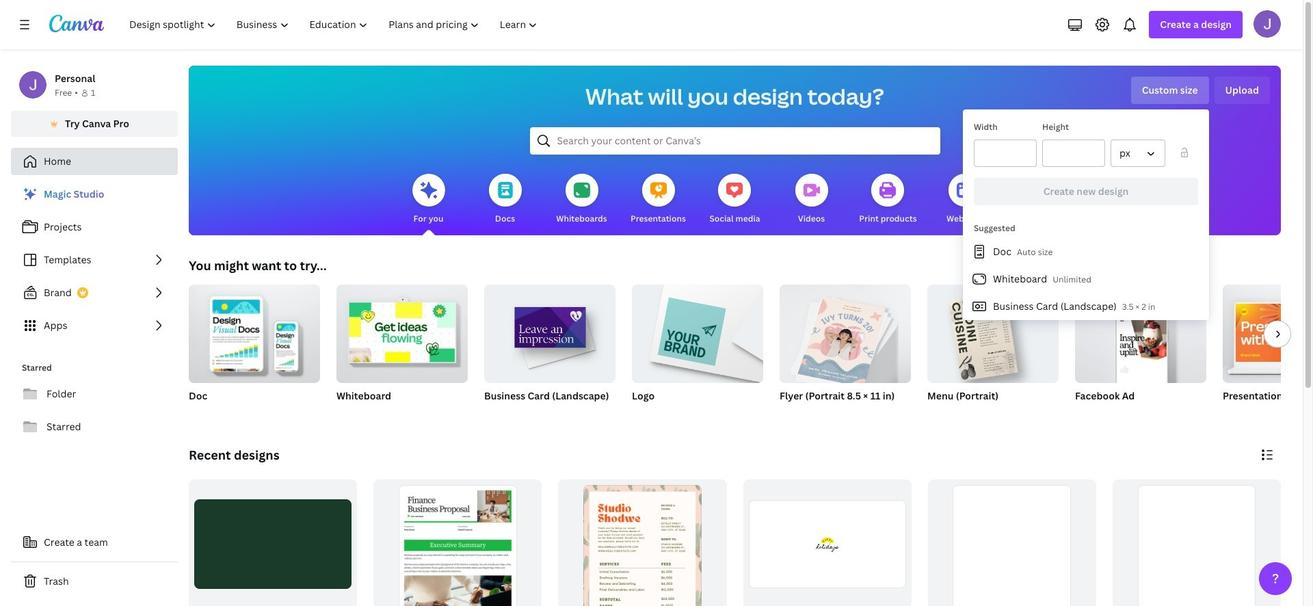 Task type: locate. For each thing, give the bounding box(es) containing it.
group
[[337, 279, 468, 420], [337, 279, 468, 383], [485, 279, 616, 420], [485, 279, 616, 383], [632, 279, 764, 420], [632, 279, 764, 383], [780, 279, 912, 420], [780, 279, 912, 388], [189, 285, 320, 420], [189, 285, 320, 383], [928, 285, 1059, 420], [928, 285, 1059, 383], [1076, 285, 1207, 420], [1076, 285, 1207, 383], [1224, 285, 1314, 420], [1224, 285, 1314, 383], [374, 480, 542, 606], [559, 480, 727, 606], [744, 480, 912, 606], [928, 480, 1097, 606], [1113, 480, 1282, 606]]

Units: px button
[[1111, 140, 1166, 167]]

None search field
[[530, 127, 941, 155]]

0 horizontal spatial list
[[11, 181, 178, 339]]

list
[[11, 181, 178, 339], [964, 238, 1210, 320]]

None number field
[[983, 140, 1029, 166], [1052, 140, 1097, 166], [983, 140, 1029, 166], [1052, 140, 1097, 166]]



Task type: describe. For each thing, give the bounding box(es) containing it.
top level navigation element
[[120, 11, 550, 38]]

1 horizontal spatial list
[[964, 238, 1210, 320]]

Search search field
[[557, 128, 913, 154]]

jacob simon image
[[1254, 10, 1282, 38]]



Task type: vqa. For each thing, say whether or not it's contained in the screenshot.
left the e
no



